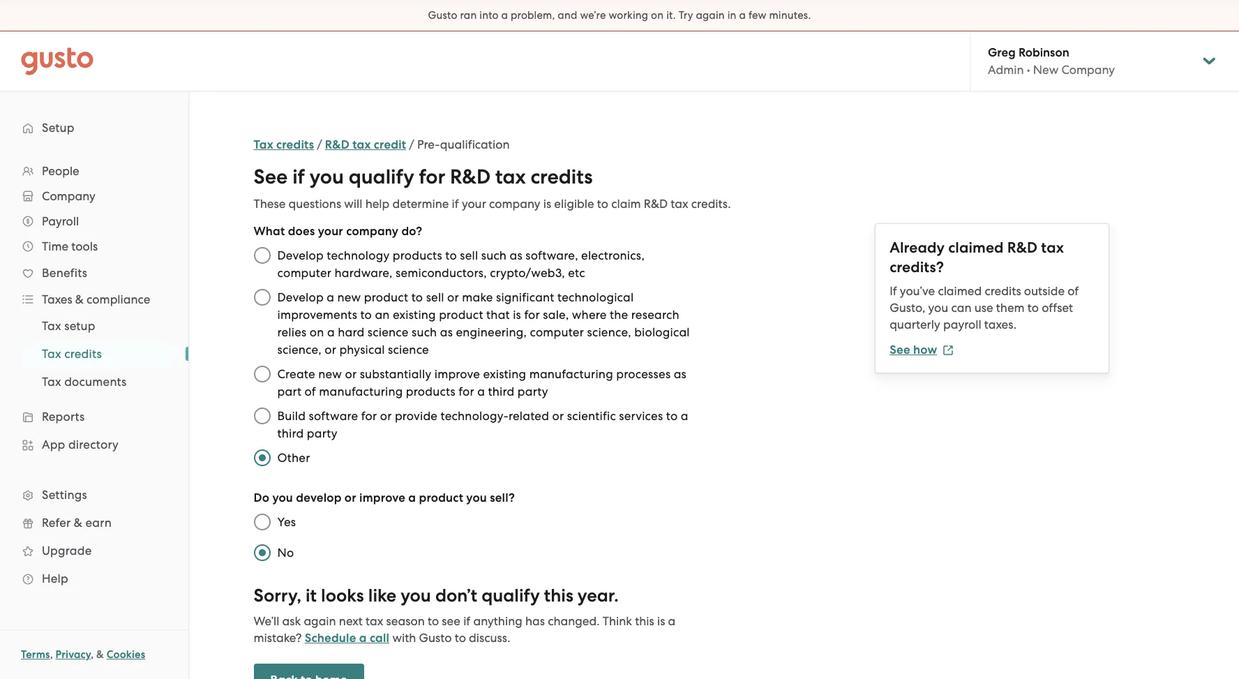 Task type: vqa. For each thing, say whether or not it's contained in the screenshot.
the semiconductors,
yes



Task type: describe. For each thing, give the bounding box(es) containing it.
claimed inside already claimed r&d tax credits?
[[949, 239, 1004, 257]]

computer inside develop technology products to sell such as software, electronics, computer hardware, semiconductors, crypto/web3, etc
[[277, 266, 332, 280]]

setup link
[[14, 115, 174, 140]]

0 horizontal spatial company
[[346, 224, 399, 239]]

create new or substantially improve existing manufacturing processes as part of manufacturing products for a third party
[[277, 367, 687, 399]]

you up questions
[[310, 165, 344, 189]]

reports link
[[14, 404, 174, 429]]

think
[[603, 614, 632, 628]]

directory
[[68, 438, 119, 452]]

scientific
[[567, 409, 616, 423]]

refer
[[42, 516, 71, 530]]

list containing people
[[0, 158, 188, 593]]

to left an
[[360, 308, 372, 322]]

tax for tax setup
[[42, 319, 61, 333]]

tax credits
[[42, 347, 102, 361]]

1 vertical spatial manufacturing
[[319, 385, 403, 399]]

to inside build software for or provide technology-related or scientific services to a third party
[[666, 409, 678, 423]]

schedule a call button
[[305, 630, 390, 647]]

0 vertical spatial your
[[462, 197, 486, 211]]

develop for develop a new product to sell or make significant technological improvements to an existing product that is for sale, where the research relies on a hard science such as engineering, computer science, biological science, or physical science
[[277, 290, 324, 304]]

greg robinson admin • new company
[[988, 45, 1115, 77]]

reports
[[42, 410, 85, 424]]

on inside develop a new product to sell or make significant technological improvements to an existing product that is for sale, where the research relies on a hard science such as engineering, computer science, biological science, or physical science
[[310, 325, 324, 339]]

we'll ask again next tax season to see if anything has changed. think this is a mistake?
[[254, 614, 676, 645]]

already claimed r&d tax credits?
[[890, 239, 1064, 276]]

tax documents link
[[25, 369, 174, 394]]

that
[[487, 308, 510, 322]]

if inside we'll ask again next tax season to see if anything has changed. think this is a mistake?
[[464, 614, 471, 628]]

we're
[[580, 9, 606, 22]]

a inside we'll ask again next tax season to see if anything has changed. think this is a mistake?
[[668, 614, 676, 628]]

Develop a new product to sell or make significant technological improvements to an existing product that is for sale, where the research relies on a hard science such as engineering, computer science, biological science, or physical science radio
[[247, 282, 277, 313]]

a inside create new or substantially improve existing manufacturing processes as part of manufacturing products for a third party
[[478, 385, 485, 399]]

claim
[[612, 197, 641, 211]]

few
[[749, 9, 767, 22]]

minutes.
[[769, 9, 811, 22]]

hard
[[338, 325, 365, 339]]

people
[[42, 164, 79, 178]]

payroll
[[42, 214, 79, 228]]

0 vertical spatial if
[[293, 165, 305, 189]]

develop
[[296, 491, 342, 505]]

1 horizontal spatial if
[[452, 197, 459, 211]]

payroll
[[944, 318, 982, 332]]

refer & earn
[[42, 516, 112, 530]]

see how
[[890, 343, 938, 357]]

of inside if you've claimed credits outside of gusto, you can use them to offset quarterly payroll taxes.
[[1068, 284, 1079, 298]]

working
[[609, 9, 649, 22]]

1 , from the left
[[50, 648, 53, 661]]

admin
[[988, 63, 1024, 77]]

payroll button
[[14, 209, 174, 234]]

company button
[[14, 184, 174, 209]]

Other radio
[[247, 442, 277, 473]]

0 vertical spatial science
[[368, 325, 409, 339]]

services
[[619, 409, 663, 423]]

0 vertical spatial product
[[364, 290, 408, 304]]

make
[[462, 290, 493, 304]]

if
[[890, 284, 897, 298]]

r&d down qualification
[[450, 165, 491, 189]]

robinson
[[1019, 45, 1070, 60]]

see how link
[[890, 343, 954, 357]]

for inside build software for or provide technology-related or scientific services to a third party
[[361, 409, 377, 423]]

or right develop
[[345, 491, 357, 505]]

taxes.
[[985, 318, 1017, 332]]

2 , from the left
[[91, 648, 94, 661]]

sale,
[[543, 308, 569, 322]]

it.
[[667, 9, 676, 22]]

questions
[[289, 197, 341, 211]]

credits.
[[692, 197, 731, 211]]

No radio
[[247, 537, 277, 568]]

yes
[[277, 515, 296, 529]]

list containing tax setup
[[0, 312, 188, 396]]

has
[[526, 614, 545, 628]]

2 vertical spatial &
[[96, 648, 104, 661]]

gusto navigation element
[[0, 91, 188, 615]]

credits inside if you've claimed credits outside of gusto, you can use them to offset quarterly payroll taxes.
[[985, 284, 1022, 298]]

you right do on the bottom left
[[272, 491, 293, 505]]

taxes & compliance
[[42, 292, 150, 306]]

benefits
[[42, 266, 87, 280]]

ran
[[460, 9, 477, 22]]

tax for tax documents
[[42, 375, 61, 389]]

Develop technology products to sell such as software, electronics, computer hardware, semiconductors, crypto/web3, etc radio
[[247, 240, 277, 271]]

1 horizontal spatial tax credits link
[[254, 137, 314, 152]]

like
[[368, 585, 397, 607]]

to inside schedule a call with gusto to discuss.
[[455, 631, 466, 645]]

0 vertical spatial on
[[651, 9, 664, 22]]

upgrade
[[42, 544, 92, 558]]

documents
[[64, 375, 127, 389]]

this inside we'll ask again next tax season to see if anything has changed. think this is a mistake?
[[635, 614, 654, 628]]

season
[[386, 614, 425, 628]]

tax up these questions will help determine if your company is eligible to claim r&d tax credits.
[[496, 165, 526, 189]]

settings
[[42, 488, 87, 502]]

part
[[277, 385, 302, 399]]

app directory
[[42, 438, 119, 452]]

is inside we'll ask again next tax season to see if anything has changed. think this is a mistake?
[[657, 614, 665, 628]]

already
[[890, 239, 945, 257]]

earn
[[85, 516, 112, 530]]

1 vertical spatial your
[[318, 224, 343, 239]]

0 horizontal spatial science,
[[277, 343, 322, 357]]

you left the sell?
[[466, 491, 487, 505]]

changed.
[[548, 614, 600, 628]]

outside
[[1024, 284, 1065, 298]]

to inside we'll ask again next tax season to see if anything has changed. think this is a mistake?
[[428, 614, 439, 628]]

r&d left credit
[[325, 137, 350, 152]]

products inside develop technology products to sell such as software, electronics, computer hardware, semiconductors, crypto/web3, etc
[[393, 248, 442, 262]]

technology-
[[441, 409, 509, 423]]

mistake?
[[254, 631, 302, 645]]

0 horizontal spatial qualify
[[349, 165, 414, 189]]

0 vertical spatial science,
[[587, 325, 631, 339]]

biological
[[635, 325, 690, 339]]

computer inside develop a new product to sell or make significant technological improvements to an existing product that is for sale, where the research relies on a hard science such as engineering, computer science, biological science, or physical science
[[530, 325, 584, 339]]

to inside if you've claimed credits outside of gusto, you can use them to offset quarterly payroll taxes.
[[1028, 301, 1039, 315]]

quarterly
[[890, 318, 941, 332]]

tax left credits.
[[671, 197, 689, 211]]

you up 'season'
[[401, 585, 431, 607]]

technological
[[558, 290, 634, 304]]

problem,
[[511, 9, 555, 22]]

ask
[[282, 614, 301, 628]]

physical
[[339, 343, 385, 357]]

substantially
[[360, 367, 432, 381]]

terms link
[[21, 648, 50, 661]]

time tools button
[[14, 234, 174, 259]]

use
[[975, 301, 994, 315]]

etc
[[568, 266, 585, 280]]

see for see how
[[890, 343, 911, 357]]

for inside create new or substantially improve existing manufacturing processes as part of manufacturing products for a third party
[[459, 385, 474, 399]]

privacy link
[[56, 648, 91, 661]]

develop for develop technology products to sell such as software, electronics, computer hardware, semiconductors, crypto/web3, etc
[[277, 248, 324, 262]]

into
[[480, 9, 499, 22]]

2 vertical spatial product
[[419, 491, 463, 505]]

time tools
[[42, 239, 98, 253]]

and
[[558, 9, 578, 22]]

& for earn
[[74, 516, 82, 530]]

see for see if you qualify for r&d tax credits
[[254, 165, 288, 189]]

0 vertical spatial again
[[696, 9, 725, 22]]

1 vertical spatial qualify
[[482, 585, 540, 607]]

company inside greg robinson admin • new company
[[1062, 63, 1115, 77]]

or inside create new or substantially improve existing manufacturing processes as part of manufacturing products for a third party
[[345, 367, 357, 381]]

app directory link
[[14, 432, 174, 457]]

compliance
[[87, 292, 150, 306]]

credits?
[[890, 258, 944, 276]]

other
[[277, 451, 310, 465]]

improve for substantially
[[435, 367, 480, 381]]

sorry,
[[254, 585, 301, 607]]

tax setup link
[[25, 313, 174, 338]]



Task type: locate. For each thing, give the bounding box(es) containing it.
of right part
[[305, 385, 316, 399]]

1 horizontal spatial science,
[[587, 325, 631, 339]]

, left privacy
[[50, 648, 53, 661]]

& inside taxes & compliance dropdown button
[[75, 292, 84, 306]]

develop up improvements
[[277, 290, 324, 304]]

0 vertical spatial such
[[481, 248, 507, 262]]

1 horizontal spatial this
[[635, 614, 654, 628]]

0 horizontal spatial of
[[305, 385, 316, 399]]

0 vertical spatial party
[[518, 385, 548, 399]]

0 vertical spatial computer
[[277, 266, 332, 280]]

significant
[[496, 290, 555, 304]]

1 vertical spatial as
[[440, 325, 453, 339]]

existing inside create new or substantially improve existing manufacturing processes as part of manufacturing products for a third party
[[483, 367, 526, 381]]

if
[[293, 165, 305, 189], [452, 197, 459, 211], [464, 614, 471, 628]]

you've
[[900, 284, 935, 298]]

1 horizontal spatial company
[[1062, 63, 1115, 77]]

0 vertical spatial &
[[75, 292, 84, 306]]

1 horizontal spatial existing
[[483, 367, 526, 381]]

to up semiconductors,
[[445, 248, 457, 262]]

1 vertical spatial existing
[[483, 367, 526, 381]]

0 vertical spatial company
[[489, 197, 541, 211]]

0 vertical spatial qualify
[[349, 165, 414, 189]]

tax left credit
[[353, 137, 371, 152]]

2 / from the left
[[409, 137, 415, 151]]

tax down taxes
[[42, 319, 61, 333]]

research
[[631, 308, 680, 322]]

qualify up help
[[349, 165, 414, 189]]

the
[[610, 308, 628, 322]]

science up substantially
[[388, 343, 429, 357]]

to down semiconductors,
[[412, 290, 423, 304]]

provide
[[395, 409, 438, 423]]

for inside develop a new product to sell or make significant technological improvements to an existing product that is for sale, where the research relies on a hard science such as engineering, computer science, biological science, or physical science
[[524, 308, 540, 322]]

& right taxes
[[75, 292, 84, 306]]

to down outside
[[1028, 301, 1039, 315]]

existing down engineering,
[[483, 367, 526, 381]]

your right determine
[[462, 197, 486, 211]]

as inside create new or substantially improve existing manufacturing processes as part of manufacturing products for a third party
[[674, 367, 687, 381]]

1 vertical spatial such
[[412, 325, 437, 339]]

0 horizontal spatial ,
[[50, 648, 53, 661]]

0 vertical spatial existing
[[393, 308, 436, 322]]

such up substantially
[[412, 325, 437, 339]]

or left provide
[[380, 409, 392, 423]]

claimed up can
[[938, 284, 982, 298]]

electronics,
[[581, 248, 645, 262]]

1 vertical spatial develop
[[277, 290, 324, 304]]

1 horizontal spatial sell
[[460, 248, 478, 262]]

0 vertical spatial improve
[[435, 367, 480, 381]]

time
[[42, 239, 68, 253]]

as inside develop technology products to sell such as software, electronics, computer hardware, semiconductors, crypto/web3, etc
[[510, 248, 523, 262]]

1 vertical spatial computer
[[530, 325, 584, 339]]

sell inside develop a new product to sell or make significant technological improvements to an existing product that is for sale, where the research relies on a hard science such as engineering, computer science, biological science, or physical science
[[426, 290, 444, 304]]

anything
[[474, 614, 523, 628]]

Build software for or provide technology-related or scientific services to a third party radio
[[247, 401, 277, 431]]

manufacturing up scientific
[[530, 367, 613, 381]]

& for compliance
[[75, 292, 84, 306]]

1 horizontal spatial computer
[[530, 325, 584, 339]]

on left "it."
[[651, 9, 664, 22]]

such up crypto/web3,
[[481, 248, 507, 262]]

new inside create new or substantially improve existing manufacturing processes as part of manufacturing products for a third party
[[318, 367, 342, 381]]

credits up questions
[[276, 137, 314, 152]]

tax up outside
[[1042, 239, 1064, 257]]

app
[[42, 438, 65, 452]]

tax up call
[[366, 614, 383, 628]]

1 vertical spatial is
[[513, 308, 521, 322]]

0 vertical spatial see
[[254, 165, 288, 189]]

create
[[277, 367, 315, 381]]

science, down the
[[587, 325, 631, 339]]

third inside create new or substantially improve existing manufacturing processes as part of manufacturing products for a third party
[[488, 385, 515, 399]]

0 vertical spatial this
[[544, 585, 574, 607]]

tax down 'tax setup'
[[42, 347, 61, 361]]

1 vertical spatial science
[[388, 343, 429, 357]]

science, down relies
[[277, 343, 322, 357]]

technology
[[327, 248, 390, 262]]

can
[[952, 301, 972, 315]]

sell down semiconductors,
[[426, 290, 444, 304]]

1 vertical spatial if
[[452, 197, 459, 211]]

tax inside already claimed r&d tax credits?
[[1042, 239, 1064, 257]]

0 vertical spatial of
[[1068, 284, 1079, 298]]

r&d right claim
[[644, 197, 668, 211]]

1 horizontal spatial /
[[409, 137, 415, 151]]

gusto inside schedule a call with gusto to discuss.
[[419, 631, 452, 645]]

see left how
[[890, 343, 911, 357]]

1 vertical spatial improve
[[359, 491, 406, 505]]

1 vertical spatial claimed
[[938, 284, 982, 298]]

tax credits link up these
[[254, 137, 314, 152]]

1 horizontal spatial your
[[462, 197, 486, 211]]

to inside develop technology products to sell such as software, electronics, computer hardware, semiconductors, crypto/web3, etc
[[445, 248, 457, 262]]

0 horizontal spatial on
[[310, 325, 324, 339]]

1 vertical spatial company
[[346, 224, 399, 239]]

party inside create new or substantially improve existing manufacturing processes as part of manufacturing products for a third party
[[518, 385, 548, 399]]

third up technology- on the bottom of the page
[[488, 385, 515, 399]]

0 vertical spatial as
[[510, 248, 523, 262]]

develop inside develop a new product to sell or make significant technological improvements to an existing product that is for sale, where the research relies on a hard science such as engineering, computer science, biological science, or physical science
[[277, 290, 324, 304]]

do
[[254, 491, 270, 505]]

& left the "earn"
[[74, 516, 82, 530]]

this
[[544, 585, 574, 607], [635, 614, 654, 628]]

party down software
[[307, 426, 338, 440]]

of up offset
[[1068, 284, 1079, 298]]

1 vertical spatial &
[[74, 516, 82, 530]]

company
[[489, 197, 541, 211], [346, 224, 399, 239]]

to left see
[[428, 614, 439, 628]]

1 horizontal spatial see
[[890, 343, 911, 357]]

for up technology- on the bottom of the page
[[459, 385, 474, 399]]

0 horizontal spatial party
[[307, 426, 338, 440]]

0 horizontal spatial company
[[42, 189, 95, 203]]

1 develop from the top
[[277, 248, 324, 262]]

see
[[442, 614, 461, 628]]

2 list from the top
[[0, 312, 188, 396]]

taxes & compliance button
[[14, 287, 174, 312]]

0 vertical spatial claimed
[[949, 239, 1004, 257]]

credits inside list
[[64, 347, 102, 361]]

0 horizontal spatial your
[[318, 224, 343, 239]]

2 horizontal spatial if
[[464, 614, 471, 628]]

tax for tax credits / r&d tax credit / pre-qualification
[[254, 137, 273, 152]]

for right software
[[361, 409, 377, 423]]

looks
[[321, 585, 364, 607]]

semiconductors,
[[396, 266, 487, 280]]

develop down does
[[277, 248, 324, 262]]

& inside refer & earn link
[[74, 516, 82, 530]]

if right determine
[[452, 197, 459, 211]]

is inside develop a new product to sell or make significant technological improvements to an existing product that is for sale, where the research relies on a hard science such as engineering, computer science, biological science, or physical science
[[513, 308, 521, 322]]

is right think
[[657, 614, 665, 628]]

0 vertical spatial manufacturing
[[530, 367, 613, 381]]

software,
[[526, 248, 578, 262]]

0 vertical spatial third
[[488, 385, 515, 399]]

on down improvements
[[310, 325, 324, 339]]

company left eligible
[[489, 197, 541, 211]]

1 vertical spatial sell
[[426, 290, 444, 304]]

or right related
[[552, 409, 564, 423]]

0 vertical spatial products
[[393, 248, 442, 262]]

as inside develop a new product to sell or make significant technological improvements to an existing product that is for sale, where the research relies on a hard science such as engineering, computer science, biological science, or physical science
[[440, 325, 453, 339]]

r&d inside already claimed r&d tax credits?
[[1008, 239, 1038, 257]]

party inside build software for or provide technology-related or scientific services to a third party
[[307, 426, 338, 440]]

will
[[344, 197, 363, 211]]

refer & earn link
[[14, 510, 174, 535]]

next
[[339, 614, 363, 628]]

develop
[[277, 248, 324, 262], [277, 290, 324, 304]]

list
[[0, 158, 188, 593], [0, 312, 188, 396]]

product down make
[[439, 308, 483, 322]]

, left cookies
[[91, 648, 94, 661]]

again up schedule on the bottom left of the page
[[304, 614, 336, 628]]

is left eligible
[[544, 197, 551, 211]]

eligible
[[554, 197, 594, 211]]

1 vertical spatial party
[[307, 426, 338, 440]]

help link
[[14, 566, 174, 591]]

third down build
[[277, 426, 304, 440]]

sell up semiconductors,
[[460, 248, 478, 262]]

1 horizontal spatial on
[[651, 9, 664, 22]]

2 horizontal spatial as
[[674, 367, 687, 381]]

does
[[288, 224, 315, 239]]

improve inside create new or substantially improve existing manufacturing processes as part of manufacturing products for a third party
[[435, 367, 480, 381]]

party up related
[[518, 385, 548, 399]]

1 horizontal spatial company
[[489, 197, 541, 211]]

for
[[419, 165, 445, 189], [524, 308, 540, 322], [459, 385, 474, 399], [361, 409, 377, 423]]

discuss.
[[469, 631, 511, 645]]

1 vertical spatial new
[[318, 367, 342, 381]]

to left claim
[[597, 197, 609, 211]]

no
[[277, 546, 294, 560]]

& left cookies button
[[96, 648, 104, 661]]

1 horizontal spatial qualify
[[482, 585, 540, 607]]

0 vertical spatial new
[[337, 290, 361, 304]]

if right see
[[464, 614, 471, 628]]

privacy
[[56, 648, 91, 661]]

third
[[488, 385, 515, 399], [277, 426, 304, 440]]

2 vertical spatial is
[[657, 614, 665, 628]]

improve right develop
[[359, 491, 406, 505]]

tax credits link
[[254, 137, 314, 152], [25, 341, 174, 366]]

credits up tax documents
[[64, 347, 102, 361]]

a
[[502, 9, 508, 22], [739, 9, 746, 22], [327, 290, 334, 304], [327, 325, 335, 339], [478, 385, 485, 399], [681, 409, 689, 423], [408, 491, 416, 505], [668, 614, 676, 628], [359, 631, 367, 646]]

1 list from the top
[[0, 158, 188, 593]]

1 vertical spatial this
[[635, 614, 654, 628]]

r&d up outside
[[1008, 239, 1038, 257]]

in
[[728, 9, 737, 22]]

for down the significant on the left top of page
[[524, 308, 540, 322]]

0 horizontal spatial improve
[[359, 491, 406, 505]]

Create new or substantially improve existing manufacturing processes as part of manufacturing products for a third party radio
[[247, 359, 277, 389]]

develop a new product to sell or make significant technological improvements to an existing product that is for sale, where the research relies on a hard science such as engineering, computer science, biological science, or physical science
[[277, 290, 690, 357]]

existing inside develop a new product to sell or make significant technological improvements to an existing product that is for sale, where the research relies on a hard science such as engineering, computer science, biological science, or physical science
[[393, 308, 436, 322]]

computer down sale, at the left of page
[[530, 325, 584, 339]]

tax credits / r&d tax credit / pre-qualification
[[254, 137, 510, 152]]

offset
[[1042, 301, 1073, 315]]

existing right an
[[393, 308, 436, 322]]

credit
[[374, 137, 406, 152]]

third inside build software for or provide technology-related or scientific services to a third party
[[277, 426, 304, 440]]

1 horizontal spatial again
[[696, 9, 725, 22]]

develop technology products to sell such as software, electronics, computer hardware, semiconductors, crypto/web3, etc
[[277, 248, 645, 280]]

to right 'services'
[[666, 409, 678, 423]]

tax for tax credits
[[42, 347, 61, 361]]

1 horizontal spatial of
[[1068, 284, 1079, 298]]

home image
[[21, 47, 94, 75]]

0 vertical spatial is
[[544, 197, 551, 211]]

you
[[310, 165, 344, 189], [929, 301, 949, 315], [272, 491, 293, 505], [466, 491, 487, 505], [401, 585, 431, 607]]

qualify
[[349, 165, 414, 189], [482, 585, 540, 607]]

or left physical
[[325, 343, 336, 357]]

such inside develop technology products to sell such as software, electronics, computer hardware, semiconductors, crypto/web3, etc
[[481, 248, 507, 262]]

with
[[393, 631, 416, 645]]

you left can
[[929, 301, 949, 315]]

2 vertical spatial if
[[464, 614, 471, 628]]

tools
[[71, 239, 98, 253]]

products inside create new or substantially improve existing manufacturing processes as part of manufacturing products for a third party
[[406, 385, 456, 399]]

1 vertical spatial tax credits link
[[25, 341, 174, 366]]

improve for or
[[359, 491, 406, 505]]

0 horizontal spatial again
[[304, 614, 336, 628]]

is right that
[[513, 308, 521, 322]]

company down people
[[42, 189, 95, 203]]

1 vertical spatial see
[[890, 343, 911, 357]]

company inside dropdown button
[[42, 189, 95, 203]]

tax down the tax credits
[[42, 375, 61, 389]]

qualification
[[440, 137, 510, 151]]

this up changed.
[[544, 585, 574, 607]]

sell inside develop technology products to sell such as software, electronics, computer hardware, semiconductors, crypto/web3, etc
[[460, 248, 478, 262]]

0 vertical spatial company
[[1062, 63, 1115, 77]]

company right new
[[1062, 63, 1115, 77]]

1 horizontal spatial improve
[[435, 367, 480, 381]]

/ left pre-
[[409, 137, 415, 151]]

these questions will help determine if your company is eligible to claim r&d tax credits.
[[254, 197, 731, 211]]

crypto/web3,
[[490, 266, 565, 280]]

your
[[462, 197, 486, 211], [318, 224, 343, 239]]

0 horizontal spatial sell
[[426, 290, 444, 304]]

again left in
[[696, 9, 725, 22]]

or left make
[[447, 290, 459, 304]]

Yes radio
[[247, 507, 277, 537]]

1 vertical spatial on
[[310, 325, 324, 339]]

tax inside "link"
[[42, 319, 61, 333]]

to
[[597, 197, 609, 211], [445, 248, 457, 262], [412, 290, 423, 304], [1028, 301, 1039, 315], [360, 308, 372, 322], [666, 409, 678, 423], [428, 614, 439, 628], [455, 631, 466, 645]]

new down hardware,
[[337, 290, 361, 304]]

products up provide
[[406, 385, 456, 399]]

to down see
[[455, 631, 466, 645]]

gusto down see
[[419, 631, 452, 645]]

you inside if you've claimed credits outside of gusto, you can use them to offset quarterly payroll taxes.
[[929, 301, 949, 315]]

your right does
[[318, 224, 343, 239]]

0 horizontal spatial is
[[513, 308, 521, 322]]

company up technology
[[346, 224, 399, 239]]

see up these
[[254, 165, 288, 189]]

product left the sell?
[[419, 491, 463, 505]]

1 vertical spatial third
[[277, 426, 304, 440]]

as left engineering,
[[440, 325, 453, 339]]

see
[[254, 165, 288, 189], [890, 343, 911, 357]]

do you develop or improve a product you sell?
[[254, 491, 515, 505]]

as up crypto/web3,
[[510, 248, 523, 262]]

0 horizontal spatial third
[[277, 426, 304, 440]]

setup
[[42, 121, 74, 135]]

such inside develop a new product to sell or make significant technological improvements to an existing product that is for sale, where the research relies on a hard science such as engineering, computer science, biological science, or physical science
[[412, 325, 437, 339]]

1 vertical spatial product
[[439, 308, 483, 322]]

upgrade link
[[14, 538, 174, 563]]

0 vertical spatial gusto
[[428, 9, 458, 22]]

for up determine
[[419, 165, 445, 189]]

product up an
[[364, 290, 408, 304]]

1 horizontal spatial third
[[488, 385, 515, 399]]

call
[[370, 631, 390, 646]]

an
[[375, 308, 390, 322]]

0 horizontal spatial as
[[440, 325, 453, 339]]

new inside develop a new product to sell or make significant technological improvements to an existing product that is for sale, where the research relies on a hard science such as engineering, computer science, biological science, or physical science
[[337, 290, 361, 304]]

new
[[337, 290, 361, 304], [318, 367, 342, 381]]

1 horizontal spatial as
[[510, 248, 523, 262]]

1 horizontal spatial such
[[481, 248, 507, 262]]

new right create
[[318, 367, 342, 381]]

do?
[[402, 224, 422, 239]]

science down an
[[368, 325, 409, 339]]

gusto left the ran on the top left of page
[[428, 9, 458, 22]]

develop inside develop technology products to sell such as software, electronics, computer hardware, semiconductors, crypto/web3, etc
[[277, 248, 324, 262]]

1 vertical spatial of
[[305, 385, 316, 399]]

a inside build software for or provide technology-related or scientific services to a third party
[[681, 409, 689, 423]]

1 horizontal spatial manufacturing
[[530, 367, 613, 381]]

settings link
[[14, 482, 174, 507]]

qualify up the anything
[[482, 585, 540, 607]]

claimed right already
[[949, 239, 1004, 257]]

setup
[[64, 319, 95, 333]]

or
[[447, 290, 459, 304], [325, 343, 336, 357], [345, 367, 357, 381], [380, 409, 392, 423], [552, 409, 564, 423], [345, 491, 357, 505]]

related
[[509, 409, 549, 423]]

0 horizontal spatial such
[[412, 325, 437, 339]]

1 horizontal spatial party
[[518, 385, 548, 399]]

tax inside we'll ask again next tax season to see if anything has changed. think this is a mistake?
[[366, 614, 383, 628]]

/ left r&d tax credit 'link'
[[317, 137, 322, 151]]

1 / from the left
[[317, 137, 322, 151]]

0 vertical spatial develop
[[277, 248, 324, 262]]

sell?
[[490, 491, 515, 505]]

manufacturing up software
[[319, 385, 403, 399]]

relies
[[277, 325, 307, 339]]

or down physical
[[345, 367, 357, 381]]

1 vertical spatial science,
[[277, 343, 322, 357]]

them
[[996, 301, 1025, 315]]

of inside create new or substantially improve existing manufacturing processes as part of manufacturing products for a third party
[[305, 385, 316, 399]]

again inside we'll ask again next tax season to see if anything has changed. think this is a mistake?
[[304, 614, 336, 628]]

it
[[306, 585, 317, 607]]

2 vertical spatial as
[[674, 367, 687, 381]]

hardware,
[[335, 266, 393, 280]]

see if you qualify for r&d tax credits
[[254, 165, 593, 189]]

0 horizontal spatial this
[[544, 585, 574, 607]]

0 vertical spatial tax credits link
[[254, 137, 314, 152]]

new
[[1034, 63, 1059, 77]]

again
[[696, 9, 725, 22], [304, 614, 336, 628]]

credits up them
[[985, 284, 1022, 298]]

claimed inside if you've claimed credits outside of gusto, you can use them to offset quarterly payroll taxes.
[[938, 284, 982, 298]]

0 horizontal spatial if
[[293, 165, 305, 189]]

processes
[[616, 367, 671, 381]]

1 vertical spatial products
[[406, 385, 456, 399]]

credits up eligible
[[531, 165, 593, 189]]

2 develop from the top
[[277, 290, 324, 304]]

engineering,
[[456, 325, 527, 339]]

0 horizontal spatial tax credits link
[[25, 341, 174, 366]]

0 horizontal spatial manufacturing
[[319, 385, 403, 399]]

as right processes
[[674, 367, 687, 381]]

0 horizontal spatial /
[[317, 137, 322, 151]]



